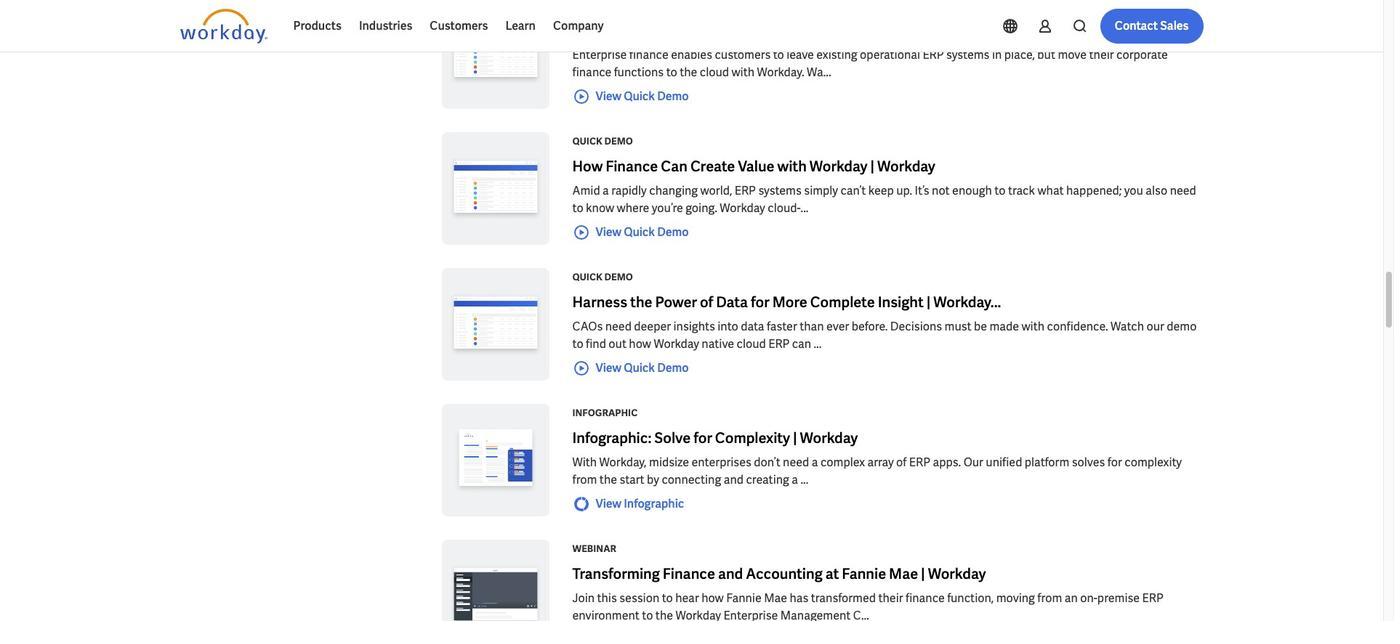 Task type: locate. For each thing, give the bounding box(es) containing it.
0 vertical spatial view quick demo link
[[572, 88, 689, 105]]

connecting
[[662, 473, 721, 488]]

0 horizontal spatial their
[[878, 591, 903, 606]]

their inside enterprise finance cloud solution | workday enterprise finance enables customers to leave existing operational erp systems in place, but move their corporate finance functions to the cloud with workday. wa...
[[1089, 47, 1114, 63]]

demo down deeper
[[657, 360, 689, 376]]

0 vertical spatial enterprise
[[572, 21, 641, 40]]

of inside infographic: solve for complexity | workday with workday, midsize enterprises don't need a complex array of erp apps. our unified platform solves for complexity from the start by connecting and creating a ...
[[896, 455, 907, 470]]

view infographic
[[596, 496, 684, 512]]

workday inside harness the power of data for more complete insight | workday... caos need deeper insights into data faster than ever before. decisions must be made with confidence. watch our demo to find out how workday native cloud erp can ...
[[654, 337, 699, 352]]

... down "simply"
[[801, 201, 809, 216]]

2 vertical spatial view quick demo link
[[572, 360, 689, 377]]

2 vertical spatial with
[[1022, 319, 1045, 334]]

faster
[[767, 319, 797, 334]]

need right also
[[1170, 183, 1196, 198]]

the inside enterprise finance cloud solution | workday enterprise finance enables customers to leave existing operational erp systems in place, but move their corporate finance functions to the cloud with workday. wa...
[[680, 65, 697, 80]]

with right 'made' at right bottom
[[1022, 319, 1045, 334]]

complexity
[[1125, 455, 1182, 470]]

infographic down by on the left of page
[[624, 496, 684, 512]]

1 vertical spatial quick demo
[[572, 271, 633, 284]]

0 horizontal spatial systems
[[758, 183, 802, 198]]

1 vertical spatial of
[[896, 455, 907, 470]]

from down with on the bottom of the page
[[572, 473, 597, 488]]

1 vertical spatial infographic
[[624, 496, 684, 512]]

existing
[[817, 47, 858, 63]]

workday
[[807, 21, 865, 40], [810, 157, 868, 176], [877, 157, 935, 176], [720, 201, 765, 216], [654, 337, 699, 352], [800, 429, 858, 448], [928, 565, 986, 584], [676, 608, 721, 622]]

1 vertical spatial their
[[878, 591, 903, 606]]

fannie down accounting
[[726, 591, 762, 606]]

demo down functions
[[657, 89, 689, 104]]

harness
[[572, 293, 627, 312]]

for right solve
[[694, 429, 712, 448]]

view quick demo link down functions
[[572, 88, 689, 105]]

with down customers
[[732, 65, 755, 80]]

systems for with
[[758, 183, 802, 198]]

erp inside harness the power of data for more complete insight | workday... caos need deeper insights into data faster than ever before. decisions must be made with confidence. watch our demo to find out how workday native cloud erp can ...
[[769, 337, 790, 352]]

on-
[[1080, 591, 1098, 606]]

0 vertical spatial how
[[629, 337, 651, 352]]

cloud inside harness the power of data for more complete insight | workday... caos need deeper insights into data faster than ever before. decisions must be made with confidence. watch our demo to find out how workday native cloud erp can ...
[[737, 337, 766, 352]]

for up the data
[[751, 293, 770, 312]]

finance up "rapidly"
[[606, 157, 658, 176]]

know
[[586, 201, 614, 216]]

complete
[[810, 293, 875, 312]]

finance inside "how finance can create value with workday | workday amid a rapidly changing world, erp systems simply can't keep up. it's not enough to track what happened; you also need to know where you're going. workday cloud-..."
[[606, 157, 658, 176]]

1 vertical spatial and
[[718, 565, 743, 584]]

complex
[[821, 455, 865, 470]]

need right don't
[[783, 455, 809, 470]]

view quick demo link for the
[[572, 360, 689, 377]]

view quick demo down out on the left bottom of page
[[596, 360, 689, 376]]

systems left in
[[946, 47, 990, 63]]

0 vertical spatial systems
[[946, 47, 990, 63]]

infographic:
[[572, 429, 652, 448]]

0 vertical spatial finance
[[644, 21, 697, 40]]

transforming finance and accounting at fannie mae | workday join this session to hear how fannie mae has transformed their finance function, moving from an on-premise erp environment to the workday enterprise management c...
[[572, 565, 1164, 622]]

finance up enables on the top
[[644, 21, 697, 40]]

a left complex
[[812, 455, 818, 470]]

cloud
[[700, 65, 729, 80], [737, 337, 766, 352]]

for inside harness the power of data for more complete insight | workday... caos need deeper insights into data faster than ever before. decisions must be made with confidence. watch our demo to find out how workday native cloud erp can ...
[[751, 293, 770, 312]]

infographic up infographic:
[[572, 407, 638, 419]]

erp down value
[[735, 183, 756, 198]]

1 horizontal spatial of
[[896, 455, 907, 470]]

power
[[655, 293, 697, 312]]

quick demo up how
[[572, 135, 633, 148]]

enterprise down company 'dropdown button'
[[572, 47, 627, 63]]

products button
[[285, 9, 350, 44]]

mae left 'has'
[[764, 591, 787, 606]]

leave
[[787, 47, 814, 63]]

native
[[702, 337, 734, 352]]

2 view quick demo from the top
[[596, 225, 689, 240]]

1 horizontal spatial how
[[702, 591, 724, 606]]

0 vertical spatial fannie
[[842, 565, 886, 584]]

1 vertical spatial view quick demo link
[[572, 224, 689, 241]]

infographic
[[572, 407, 638, 419], [624, 496, 684, 512]]

view quick demo down "where"
[[596, 225, 689, 240]]

2 vertical spatial enterprise
[[724, 608, 778, 622]]

fannie right at
[[842, 565, 886, 584]]

0 vertical spatial and
[[724, 473, 744, 488]]

1 horizontal spatial from
[[1038, 591, 1062, 606]]

finance up hear
[[663, 565, 715, 584]]

4 view from the top
[[596, 496, 622, 512]]

erp left apps.
[[909, 455, 930, 470]]

| inside enterprise finance cloud solution | workday enterprise finance enables customers to leave existing operational erp systems in place, but move their corporate finance functions to the cloud with workday. wa...
[[800, 21, 804, 40]]

1 vertical spatial finance
[[606, 157, 658, 176]]

view quick demo link down out on the left bottom of page
[[572, 360, 689, 377]]

0 horizontal spatial mae
[[764, 591, 787, 606]]

fannie
[[842, 565, 886, 584], [726, 591, 762, 606]]

move
[[1058, 47, 1087, 63]]

0 horizontal spatial how
[[629, 337, 651, 352]]

0 horizontal spatial fannie
[[726, 591, 762, 606]]

with inside "how finance can create value with workday | workday amid a rapidly changing world, erp systems simply can't keep up. it's not enough to track what happened; you also need to know where you're going. workday cloud-..."
[[777, 157, 807, 176]]

to left find
[[572, 337, 583, 352]]

enterprise up functions
[[572, 21, 641, 40]]

going.
[[686, 201, 717, 216]]

0 vertical spatial quick demo
[[572, 135, 633, 148]]

erp right premise
[[1142, 591, 1164, 606]]

their right the transformed
[[878, 591, 903, 606]]

0 vertical spatial view quick demo
[[596, 89, 689, 104]]

workday up existing at the right of page
[[807, 21, 865, 40]]

quick
[[624, 89, 655, 104], [572, 135, 603, 148], [624, 225, 655, 240], [572, 271, 603, 284], [624, 360, 655, 376]]

systems up cloud-
[[758, 183, 802, 198]]

quick demo for how
[[572, 135, 633, 148]]

can
[[792, 337, 811, 352]]

from left an
[[1038, 591, 1062, 606]]

view down out on the left bottom of page
[[596, 360, 622, 376]]

0 horizontal spatial with
[[732, 65, 755, 80]]

from inside 'transforming finance and accounting at fannie mae | workday join this session to hear how fannie mae has transformed their finance function, moving from an on-premise erp environment to the workday enterprise management c...'
[[1038, 591, 1062, 606]]

enables
[[671, 47, 712, 63]]

enterprise down accounting
[[724, 608, 778, 622]]

company
[[553, 18, 604, 33]]

enterprise inside 'transforming finance and accounting at fannie mae | workday join this session to hear how fannie mae has transformed their finance function, moving from an on-premise erp environment to the workday enterprise management c...'
[[724, 608, 778, 622]]

to down session
[[642, 608, 653, 622]]

0 horizontal spatial for
[[694, 429, 712, 448]]

systems inside enterprise finance cloud solution | workday enterprise finance enables customers to leave existing operational erp systems in place, but move their corporate finance functions to the cloud with workday. wa...
[[946, 47, 990, 63]]

finance for cloud
[[644, 21, 697, 40]]

1 vertical spatial how
[[702, 591, 724, 606]]

to down amid
[[572, 201, 583, 216]]

1 horizontal spatial systems
[[946, 47, 990, 63]]

a up know
[[603, 183, 609, 198]]

1 vertical spatial mae
[[764, 591, 787, 606]]

erp down faster
[[769, 337, 790, 352]]

view quick demo link down "where"
[[572, 224, 689, 241]]

need
[[1170, 183, 1196, 198], [605, 319, 632, 334], [783, 455, 809, 470]]

data
[[741, 319, 764, 334]]

finance
[[629, 47, 669, 63], [572, 65, 612, 80], [906, 591, 945, 606]]

0 horizontal spatial a
[[603, 183, 609, 198]]

0 vertical spatial their
[[1089, 47, 1114, 63]]

how
[[629, 337, 651, 352], [702, 591, 724, 606]]

erp
[[923, 47, 944, 63], [735, 183, 756, 198], [769, 337, 790, 352], [909, 455, 930, 470], [1142, 591, 1164, 606]]

cloud down enables on the top
[[700, 65, 729, 80]]

1 vertical spatial finance
[[572, 65, 612, 80]]

1 vertical spatial cloud
[[737, 337, 766, 352]]

0 vertical spatial with
[[732, 65, 755, 80]]

solution
[[742, 21, 797, 40]]

view down functions
[[596, 89, 622, 104]]

has
[[790, 591, 809, 606]]

to inside harness the power of data for more complete insight | workday... caos need deeper insights into data faster than ever before. decisions must be made with confidence. watch our demo to find out how workday native cloud erp can ...
[[572, 337, 583, 352]]

simply
[[804, 183, 838, 198]]

|
[[800, 21, 804, 40], [871, 157, 875, 176], [927, 293, 931, 312], [793, 429, 797, 448], [921, 565, 925, 584]]

| inside infographic: solve for complexity | workday with workday, midsize enterprises don't need a complex array of erp apps. our unified platform solves for complexity from the start by connecting and creating a ...
[[793, 429, 797, 448]]

cloud-
[[768, 201, 801, 216]]

cloud inside enterprise finance cloud solution | workday enterprise finance enables customers to leave existing operational erp systems in place, but move their corporate finance functions to the cloud with workday. wa...
[[700, 65, 729, 80]]

2 vertical spatial finance
[[663, 565, 715, 584]]

how inside 'transforming finance and accounting at fannie mae | workday join this session to hear how fannie mae has transformed their finance function, moving from an on-premise erp environment to the workday enterprise management c...'
[[702, 591, 724, 606]]

0 horizontal spatial need
[[605, 319, 632, 334]]

2 view from the top
[[596, 225, 622, 240]]

their right move
[[1089, 47, 1114, 63]]

0 vertical spatial need
[[1170, 183, 1196, 198]]

0 vertical spatial for
[[751, 293, 770, 312]]

mae right at
[[889, 565, 918, 584]]

the down 'workday,'
[[600, 473, 617, 488]]

1 horizontal spatial cloud
[[737, 337, 766, 352]]

industries button
[[350, 9, 421, 44]]

to left hear
[[662, 591, 673, 606]]

accounting
[[746, 565, 823, 584]]

0 horizontal spatial of
[[700, 293, 713, 312]]

for
[[751, 293, 770, 312], [694, 429, 712, 448], [1108, 455, 1122, 470]]

to
[[773, 47, 784, 63], [666, 65, 677, 80], [995, 183, 1006, 198], [572, 201, 583, 216], [572, 337, 583, 352], [662, 591, 673, 606], [642, 608, 653, 622]]

of inside harness the power of data for more complete insight | workday... caos need deeper insights into data faster than ever before. decisions must be made with confidence. watch our demo to find out how workday native cloud erp can ...
[[700, 293, 713, 312]]

1 vertical spatial fannie
[[726, 591, 762, 606]]

view quick demo
[[596, 89, 689, 104], [596, 225, 689, 240], [596, 360, 689, 376]]

industries
[[359, 18, 412, 33]]

2 vertical spatial ...
[[801, 473, 809, 488]]

enterprise finance cloud solution | workday enterprise finance enables customers to leave existing operational erp systems in place, but move their corporate finance functions to the cloud with workday. wa...
[[572, 21, 1168, 80]]

1 view from the top
[[596, 89, 622, 104]]

2 horizontal spatial need
[[1170, 183, 1196, 198]]

0 horizontal spatial cloud
[[700, 65, 729, 80]]

array
[[868, 455, 894, 470]]

view quick demo for finance
[[596, 225, 689, 240]]

0 vertical spatial mae
[[889, 565, 918, 584]]

0 vertical spatial cloud
[[700, 65, 729, 80]]

mae
[[889, 565, 918, 584], [764, 591, 787, 606]]

demo up "rapidly"
[[604, 135, 633, 148]]

erp right operational
[[923, 47, 944, 63]]

| inside 'transforming finance and accounting at fannie mae | workday join this session to hear how fannie mae has transformed their finance function, moving from an on-premise erp environment to the workday enterprise management c...'
[[921, 565, 925, 584]]

2 horizontal spatial finance
[[906, 591, 945, 606]]

1 vertical spatial with
[[777, 157, 807, 176]]

systems inside "how finance can create value with workday | workday amid a rapidly changing world, erp systems simply can't keep up. it's not enough to track what happened; you also need to know where you're going. workday cloud-..."
[[758, 183, 802, 198]]

and down enterprises at the bottom of page
[[724, 473, 744, 488]]

workday down insights
[[654, 337, 699, 352]]

finance left function,
[[906, 591, 945, 606]]

amid
[[572, 183, 600, 198]]

2 vertical spatial for
[[1108, 455, 1122, 470]]

workday up "up."
[[877, 157, 935, 176]]

cloud
[[699, 21, 739, 40]]

c...
[[853, 608, 869, 622]]

1 vertical spatial need
[[605, 319, 632, 334]]

learn button
[[497, 9, 544, 44]]

1 horizontal spatial fannie
[[842, 565, 886, 584]]

0 vertical spatial a
[[603, 183, 609, 198]]

finance inside enterprise finance cloud solution | workday enterprise finance enables customers to leave existing operational erp systems in place, but move their corporate finance functions to the cloud with workday. wa...
[[644, 21, 697, 40]]

quick demo
[[572, 135, 633, 148], [572, 271, 633, 284]]

demo down you're
[[657, 225, 689, 240]]

2 vertical spatial view quick demo
[[596, 360, 689, 376]]

with inside enterprise finance cloud solution | workday enterprise finance enables customers to leave existing operational erp systems in place, but move their corporate finance functions to the cloud with workday. wa...
[[732, 65, 755, 80]]

moving
[[996, 591, 1035, 606]]

view down start
[[596, 496, 622, 512]]

1 vertical spatial ...
[[814, 337, 822, 352]]

customers
[[715, 47, 771, 63]]

view inside "link"
[[596, 496, 622, 512]]

1 horizontal spatial for
[[751, 293, 770, 312]]

1 vertical spatial systems
[[758, 183, 802, 198]]

2 horizontal spatial for
[[1108, 455, 1122, 470]]

of right array
[[896, 455, 907, 470]]

into
[[718, 319, 738, 334]]

with
[[732, 65, 755, 80], [777, 157, 807, 176], [1022, 319, 1045, 334]]

infographic: solve for complexity | workday with workday, midsize enterprises don't need a complex array of erp apps. our unified platform solves for complexity from the start by connecting and creating a ...
[[572, 429, 1182, 488]]

cloud down the data
[[737, 337, 766, 352]]

1 horizontal spatial their
[[1089, 47, 1114, 63]]

the up deeper
[[630, 293, 652, 312]]

of left the data on the right of page
[[700, 293, 713, 312]]

how right hear
[[702, 591, 724, 606]]

1 quick demo from the top
[[572, 135, 633, 148]]

3 view quick demo from the top
[[596, 360, 689, 376]]

1 horizontal spatial with
[[777, 157, 807, 176]]

2 vertical spatial finance
[[906, 591, 945, 606]]

demo up harness
[[604, 271, 633, 284]]

to left track
[[995, 183, 1006, 198]]

... right can in the bottom right of the page
[[814, 337, 822, 352]]

view for harness
[[596, 360, 622, 376]]

1 horizontal spatial need
[[783, 455, 809, 470]]

go to the homepage image
[[180, 9, 267, 44]]

function,
[[947, 591, 994, 606]]

quick demo up harness
[[572, 271, 633, 284]]

1 vertical spatial for
[[694, 429, 712, 448]]

finance left functions
[[572, 65, 612, 80]]

the inside 'transforming finance and accounting at fannie mae | workday join this session to hear how fannie mae has transformed their finance function, moving from an on-premise erp environment to the workday enterprise management c...'
[[656, 608, 673, 622]]

workday inside infographic: solve for complexity | workday with workday, midsize enterprises don't need a complex array of erp apps. our unified platform solves for complexity from the start by connecting and creating a ...
[[800, 429, 858, 448]]

0 horizontal spatial finance
[[572, 65, 612, 80]]

1 horizontal spatial finance
[[629, 47, 669, 63]]

3 view quick demo link from the top
[[572, 360, 689, 377]]

the down session
[[656, 608, 673, 622]]

demo for the view quick demo link associated with the
[[657, 360, 689, 376]]

workday down hear
[[676, 608, 721, 622]]

enough
[[952, 183, 992, 198]]

need up out on the left bottom of page
[[605, 319, 632, 334]]

insights
[[674, 319, 715, 334]]

for right solves
[[1108, 455, 1122, 470]]

1 vertical spatial view quick demo
[[596, 225, 689, 240]]

quick up how
[[572, 135, 603, 148]]

... inside "how finance can create value with workday | workday amid a rapidly changing world, erp systems simply can't keep up. it's not enough to track what happened; you also need to know where you're going. workday cloud-..."
[[801, 201, 809, 216]]

our
[[964, 455, 984, 470]]

3 view from the top
[[596, 360, 622, 376]]

with right value
[[777, 157, 807, 176]]

and left accounting
[[718, 565, 743, 584]]

1 horizontal spatial a
[[792, 473, 798, 488]]

1 vertical spatial from
[[1038, 591, 1062, 606]]

0 vertical spatial from
[[572, 473, 597, 488]]

0 vertical spatial ...
[[801, 201, 809, 216]]

a
[[603, 183, 609, 198], [812, 455, 818, 470], [792, 473, 798, 488]]

demo for the view quick demo link associated with finance
[[657, 225, 689, 240]]

view down know
[[596, 225, 622, 240]]

2 quick demo from the top
[[572, 271, 633, 284]]

finance inside 'transforming finance and accounting at fannie mae | workday join this session to hear how fannie mae has transformed their finance function, moving from an on-premise erp environment to the workday enterprise management c...'
[[663, 565, 715, 584]]

be
[[974, 319, 987, 334]]

0 horizontal spatial from
[[572, 473, 597, 488]]

how
[[572, 157, 603, 176]]

0 vertical spatial of
[[700, 293, 713, 312]]

systems for workday
[[946, 47, 990, 63]]

can't
[[841, 183, 866, 198]]

a right creating
[[792, 473, 798, 488]]

workday up complex
[[800, 429, 858, 448]]

2 horizontal spatial with
[[1022, 319, 1045, 334]]

enterprises
[[692, 455, 752, 470]]

than
[[800, 319, 824, 334]]

2 view quick demo link from the top
[[572, 224, 689, 241]]

the down enables on the top
[[680, 65, 697, 80]]

how down deeper
[[629, 337, 651, 352]]

2 horizontal spatial a
[[812, 455, 818, 470]]

view quick demo down functions
[[596, 89, 689, 104]]

... right creating
[[801, 473, 809, 488]]

demo
[[657, 89, 689, 104], [604, 135, 633, 148], [657, 225, 689, 240], [604, 271, 633, 284], [657, 360, 689, 376]]

finance up functions
[[629, 47, 669, 63]]

1 view quick demo from the top
[[596, 89, 689, 104]]

2 vertical spatial need
[[783, 455, 809, 470]]



Task type: describe. For each thing, give the bounding box(es) containing it.
workday inside enterprise finance cloud solution | workday enterprise finance enables customers to leave existing operational erp systems in place, but move their corporate finance functions to the cloud with workday. wa...
[[807, 21, 865, 40]]

with
[[572, 455, 597, 470]]

value
[[738, 157, 775, 176]]

with inside harness the power of data for more complete insight | workday... caos need deeper insights into data faster than ever before. decisions must be made with confidence. watch our demo to find out how workday native cloud erp can ...
[[1022, 319, 1045, 334]]

world,
[[700, 183, 732, 198]]

sales
[[1160, 18, 1189, 33]]

finance for and
[[663, 565, 715, 584]]

where
[[617, 201, 649, 216]]

finance inside 'transforming finance and accounting at fannie mae | workday join this session to hear how fannie mae has transformed their finance function, moving from an on-premise erp environment to the workday enterprise management c...'
[[906, 591, 945, 606]]

quick demo for harness
[[572, 271, 633, 284]]

start
[[620, 473, 645, 488]]

erp inside 'transforming finance and accounting at fannie mae | workday join this session to hear how fannie mae has transformed their finance function, moving from an on-premise erp environment to the workday enterprise management c...'
[[1142, 591, 1164, 606]]

an
[[1065, 591, 1078, 606]]

in
[[992, 47, 1002, 63]]

track
[[1008, 183, 1035, 198]]

quick down "where"
[[624, 225, 655, 240]]

don't
[[754, 455, 781, 470]]

workday up the can't
[[810, 157, 868, 176]]

up.
[[897, 183, 912, 198]]

workday...
[[934, 293, 1001, 312]]

solves
[[1072, 455, 1105, 470]]

workday up function,
[[928, 565, 986, 584]]

also
[[1146, 183, 1168, 198]]

need inside harness the power of data for more complete insight | workday... caos need deeper insights into data faster than ever before. decisions must be made with confidence. watch our demo to find out how workday native cloud erp can ...
[[605, 319, 632, 334]]

create
[[691, 157, 735, 176]]

infographic inside "link"
[[624, 496, 684, 512]]

deeper
[[634, 319, 671, 334]]

by
[[647, 473, 659, 488]]

harness the power of data for more complete insight | workday... caos need deeper insights into data faster than ever before. decisions must be made with confidence. watch our demo to find out how workday native cloud erp can ...
[[572, 293, 1197, 352]]

operational
[[860, 47, 920, 63]]

demo for 3rd the view quick demo link from the bottom
[[657, 89, 689, 104]]

join
[[572, 591, 595, 606]]

to up workday.
[[773, 47, 784, 63]]

0 vertical spatial finance
[[629, 47, 669, 63]]

must
[[945, 319, 972, 334]]

webinar
[[572, 543, 616, 555]]

session
[[620, 591, 660, 606]]

| inside "how finance can create value with workday | workday amid a rapidly changing world, erp systems simply can't keep up. it's not enough to track what happened; you also need to know where you're going. workday cloud-..."
[[871, 157, 875, 176]]

changing
[[649, 183, 698, 198]]

view for infographic:
[[596, 496, 622, 512]]

midsize
[[649, 455, 689, 470]]

... inside harness the power of data for more complete insight | workday... caos need deeper insights into data faster than ever before. decisions must be made with confidence. watch our demo to find out how workday native cloud erp can ...
[[814, 337, 822, 352]]

| inside harness the power of data for more complete insight | workday... caos need deeper insights into data faster than ever before. decisions must be made with confidence. watch our demo to find out how workday native cloud erp can ...
[[927, 293, 931, 312]]

need inside "how finance can create value with workday | workday amid a rapidly changing world, erp systems simply can't keep up. it's not enough to track what happened; you also need to know where you're going. workday cloud-..."
[[1170, 183, 1196, 198]]

caos
[[572, 319, 603, 334]]

2 vertical spatial a
[[792, 473, 798, 488]]

you're
[[652, 201, 683, 216]]

1 vertical spatial enterprise
[[572, 47, 627, 63]]

not
[[932, 183, 950, 198]]

workday down world,
[[720, 201, 765, 216]]

products
[[293, 18, 342, 33]]

unified
[[986, 455, 1022, 470]]

view quick demo for the
[[596, 360, 689, 376]]

find
[[586, 337, 606, 352]]

out
[[609, 337, 627, 352]]

but
[[1038, 47, 1056, 63]]

more
[[772, 293, 807, 312]]

how finance can create value with workday | workday amid a rapidly changing world, erp systems simply can't keep up. it's not enough to track what happened; you also need to know where you're going. workday cloud-...
[[572, 157, 1196, 216]]

customers button
[[421, 9, 497, 44]]

erp inside enterprise finance cloud solution | workday enterprise finance enables customers to leave existing operational erp systems in place, but move their corporate finance functions to the cloud with workday. wa...
[[923, 47, 944, 63]]

environment
[[572, 608, 640, 622]]

erp inside infographic: solve for complexity | workday with workday, midsize enterprises don't need a complex array of erp apps. our unified platform solves for complexity from the start by connecting and creating a ...
[[909, 455, 930, 470]]

keep
[[869, 183, 894, 198]]

how inside harness the power of data for more complete insight | workday... caos need deeper insights into data faster than ever before. decisions must be made with confidence. watch our demo to find out how workday native cloud erp can ...
[[629, 337, 651, 352]]

company button
[[544, 9, 612, 44]]

complexity
[[715, 429, 790, 448]]

and inside infographic: solve for complexity | workday with workday, midsize enterprises don't need a complex array of erp apps. our unified platform solves for complexity from the start by connecting and creating a ...
[[724, 473, 744, 488]]

... inside infographic: solve for complexity | workday with workday, midsize enterprises don't need a complex array of erp apps. our unified platform solves for complexity from the start by connecting and creating a ...
[[801, 473, 809, 488]]

solve
[[654, 429, 691, 448]]

rapidly
[[612, 183, 647, 198]]

contact
[[1115, 18, 1158, 33]]

happened;
[[1066, 183, 1122, 198]]

a inside "how finance can create value with workday | workday amid a rapidly changing world, erp systems simply can't keep up. it's not enough to track what happened; you also need to know where you're going. workday cloud-..."
[[603, 183, 609, 198]]

transformed
[[811, 591, 876, 606]]

wa...
[[807, 65, 831, 80]]

1 vertical spatial a
[[812, 455, 818, 470]]

erp inside "how finance can create value with workday | workday amid a rapidly changing world, erp systems simply can't keep up. it's not enough to track what happened; you also need to know where you're going. workday cloud-..."
[[735, 183, 756, 198]]

contact sales
[[1115, 18, 1189, 33]]

corporate
[[1117, 47, 1168, 63]]

management
[[781, 608, 851, 622]]

view for how
[[596, 225, 622, 240]]

the inside infographic: solve for complexity | workday with workday, midsize enterprises don't need a complex array of erp apps. our unified platform solves for complexity from the start by connecting and creating a ...
[[600, 473, 617, 488]]

need inside infographic: solve for complexity | workday with workday, midsize enterprises don't need a complex array of erp apps. our unified platform solves for complexity from the start by connecting and creating a ...
[[783, 455, 809, 470]]

before.
[[852, 319, 888, 334]]

confidence.
[[1047, 319, 1108, 334]]

to down enables on the top
[[666, 65, 677, 80]]

finance for can
[[606, 157, 658, 176]]

watch
[[1111, 319, 1144, 334]]

1 horizontal spatial mae
[[889, 565, 918, 584]]

0 vertical spatial infographic
[[572, 407, 638, 419]]

premise
[[1098, 591, 1140, 606]]

contact sales link
[[1100, 9, 1203, 44]]

quick down out on the left bottom of page
[[624, 360, 655, 376]]

insight
[[878, 293, 924, 312]]

functions
[[614, 65, 664, 80]]

workday,
[[599, 455, 647, 470]]

ever
[[827, 319, 849, 334]]

view quick demo link for finance
[[572, 224, 689, 241]]

can
[[661, 157, 688, 176]]

quick up harness
[[572, 271, 603, 284]]

the inside harness the power of data for more complete insight | workday... caos need deeper insights into data faster than ever before. decisions must be made with confidence. watch our demo to find out how workday native cloud erp can ...
[[630, 293, 652, 312]]

creating
[[746, 473, 789, 488]]

you
[[1124, 183, 1143, 198]]

decisions
[[890, 319, 942, 334]]

demo
[[1167, 319, 1197, 334]]

their inside 'transforming finance and accounting at fannie mae | workday join this session to hear how fannie mae has transformed their finance function, moving from an on-premise erp environment to the workday enterprise management c...'
[[878, 591, 903, 606]]

and inside 'transforming finance and accounting at fannie mae | workday join this session to hear how fannie mae has transformed their finance function, moving from an on-premise erp environment to the workday enterprise management c...'
[[718, 565, 743, 584]]

this
[[597, 591, 617, 606]]

it's
[[915, 183, 930, 198]]

hear
[[675, 591, 699, 606]]

quick down functions
[[624, 89, 655, 104]]

1 view quick demo link from the top
[[572, 88, 689, 105]]

from inside infographic: solve for complexity | workday with workday, midsize enterprises don't need a complex array of erp apps. our unified platform solves for complexity from the start by connecting and creating a ...
[[572, 473, 597, 488]]



Task type: vqa. For each thing, say whether or not it's contained in the screenshot.


